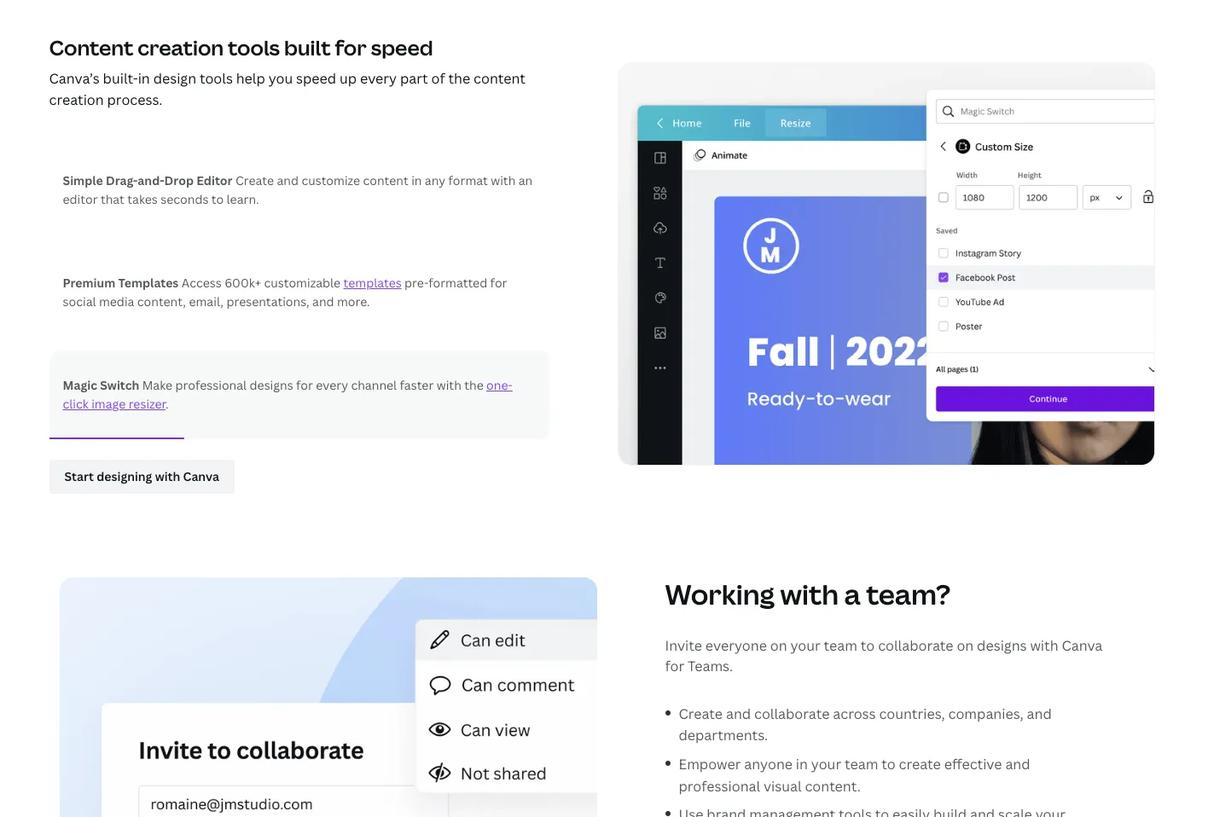 Task type: locate. For each thing, give the bounding box(es) containing it.
in up visual
[[796, 755, 808, 774]]

empower anyone in your team to create effective and professional visual content.
[[679, 755, 1031, 796]]

1 vertical spatial speed
[[296, 69, 336, 88]]

0 horizontal spatial collaborate
[[755, 705, 830, 724]]

designs
[[250, 377, 293, 393], [977, 637, 1027, 655]]

your for on
[[791, 637, 821, 655]]

in
[[138, 69, 150, 88], [412, 172, 422, 188], [796, 755, 808, 774]]

2 horizontal spatial in
[[796, 755, 808, 774]]

1 vertical spatial content
[[363, 172, 409, 188]]

formatted
[[429, 275, 488, 291]]

countries,
[[880, 705, 946, 724]]

1 horizontal spatial every
[[360, 69, 397, 88]]

creation
[[138, 34, 224, 62], [49, 91, 104, 109]]

companies,
[[949, 705, 1024, 724]]

to inside empower anyone in your team to create effective and professional visual content.
[[882, 755, 896, 774]]

speed down built
[[296, 69, 336, 88]]

1 horizontal spatial speed
[[371, 34, 433, 62]]

built-
[[103, 69, 138, 88]]

team down a
[[824, 637, 858, 655]]

0 vertical spatial in
[[138, 69, 150, 88]]

content,
[[137, 293, 186, 310]]

0 vertical spatial your
[[791, 637, 821, 655]]

to for empower
[[882, 755, 896, 774]]

the
[[449, 69, 471, 88], [465, 377, 484, 393]]

1 vertical spatial professional
[[679, 777, 761, 796]]

your for in
[[812, 755, 842, 774]]

0 horizontal spatial every
[[316, 377, 348, 393]]

2 vertical spatial in
[[796, 755, 808, 774]]

with left the canva
[[1031, 637, 1059, 655]]

every
[[360, 69, 397, 88], [316, 377, 348, 393]]

drag-
[[106, 172, 138, 188]]

to inside invite everyone on your team to collaborate on designs with canva for teams.
[[861, 637, 875, 655]]

in inside create and customize content in any format with an editor that takes seconds to learn.
[[412, 172, 422, 188]]

1 vertical spatial create
[[679, 705, 723, 724]]

0 horizontal spatial content
[[363, 172, 409, 188]]

0 vertical spatial creation
[[138, 34, 224, 62]]

creation up design
[[138, 34, 224, 62]]

in left any
[[412, 172, 422, 188]]

and right companies, on the right bottom of the page
[[1027, 705, 1052, 724]]

for left channel
[[296, 377, 313, 393]]

collaborate
[[878, 637, 954, 655], [755, 705, 830, 724]]

with right faster in the left of the page
[[437, 377, 462, 393]]

canva's
[[49, 69, 100, 88]]

that
[[101, 191, 125, 207]]

0 vertical spatial tools
[[228, 34, 280, 62]]

1 vertical spatial collaborate
[[755, 705, 830, 724]]

process.
[[107, 91, 163, 109]]

0 vertical spatial every
[[360, 69, 397, 88]]

an
[[519, 172, 533, 188]]

across
[[833, 705, 876, 724]]

your inside invite everyone on your team to collaborate on designs with canva for teams.
[[791, 637, 821, 655]]

tools up help
[[228, 34, 280, 62]]

0 vertical spatial speed
[[371, 34, 433, 62]]

create up "departments."
[[679, 705, 723, 724]]

0 vertical spatial create
[[236, 172, 274, 188]]

create up learn.
[[236, 172, 274, 188]]

team
[[824, 637, 858, 655], [845, 755, 879, 774]]

content left any
[[363, 172, 409, 188]]

1 vertical spatial team
[[845, 755, 879, 774]]

professional
[[175, 377, 247, 393], [679, 777, 761, 796]]

designs up companies, on the right bottom of the page
[[977, 637, 1027, 655]]

and-
[[138, 172, 164, 188]]

every left channel
[[316, 377, 348, 393]]

more.
[[337, 293, 370, 310]]

social
[[63, 293, 96, 310]]

create inside create and collaborate across countries, companies, and departments.
[[679, 705, 723, 724]]

0 horizontal spatial in
[[138, 69, 150, 88]]

media
[[99, 293, 134, 310]]

to left create
[[882, 755, 896, 774]]

content
[[49, 34, 133, 62]]

to
[[211, 191, 224, 207], [861, 637, 875, 655], [882, 755, 896, 774]]

0 vertical spatial team
[[824, 637, 858, 655]]

tools
[[228, 34, 280, 62], [200, 69, 233, 88]]

with left an
[[491, 172, 516, 188]]

to down team?
[[861, 637, 875, 655]]

presentations,
[[227, 293, 310, 310]]

in up process.
[[138, 69, 150, 88]]

your down the working with a team?
[[791, 637, 821, 655]]

for
[[335, 34, 367, 62], [490, 275, 507, 291], [296, 377, 313, 393], [665, 657, 685, 676]]

0 horizontal spatial designs
[[250, 377, 293, 393]]

1 on from the left
[[771, 637, 788, 655]]

1 horizontal spatial content
[[474, 69, 526, 88]]

on up companies, on the right bottom of the page
[[957, 637, 974, 655]]

resizer
[[129, 396, 166, 412]]

and right 'effective'
[[1006, 755, 1031, 774]]

0 horizontal spatial professional
[[175, 377, 247, 393]]

templates
[[344, 275, 402, 291]]

for right formatted
[[490, 275, 507, 291]]

speed up part
[[371, 34, 433, 62]]

with inside create and customize content in any format with an editor that takes seconds to learn.
[[491, 172, 516, 188]]

1 vertical spatial in
[[412, 172, 422, 188]]

content.
[[805, 777, 861, 796]]

your up content.
[[812, 755, 842, 774]]

2 vertical spatial to
[[882, 755, 896, 774]]

0 vertical spatial to
[[211, 191, 224, 207]]

0 horizontal spatial creation
[[49, 91, 104, 109]]

0 vertical spatial the
[[449, 69, 471, 88]]

pre-formatted for social media content, email, presentations, and more.
[[63, 275, 507, 310]]

your
[[791, 637, 821, 655], [812, 755, 842, 774]]

1 vertical spatial creation
[[49, 91, 104, 109]]

canva
[[1062, 637, 1103, 655]]

content right of
[[474, 69, 526, 88]]

team up content.
[[845, 755, 879, 774]]

and inside empower anyone in your team to create effective and professional visual content.
[[1006, 755, 1031, 774]]

1 horizontal spatial creation
[[138, 34, 224, 62]]

1 vertical spatial to
[[861, 637, 875, 655]]

and left "customize"
[[277, 172, 299, 188]]

for inside pre-formatted for social media content, email, presentations, and more.
[[490, 275, 507, 291]]

with
[[491, 172, 516, 188], [437, 377, 462, 393], [781, 576, 839, 613], [1031, 637, 1059, 655]]

professional inside empower anyone in your team to create effective and professional visual content.
[[679, 777, 761, 796]]

collaborate up anyone
[[755, 705, 830, 724]]

help
[[236, 69, 265, 88]]

speed
[[371, 34, 433, 62], [296, 69, 336, 88]]

1 horizontal spatial on
[[957, 637, 974, 655]]

every right up
[[360, 69, 397, 88]]

create
[[236, 172, 274, 188], [679, 705, 723, 724]]

1 vertical spatial designs
[[977, 637, 1027, 655]]

create and collaborate across countries, companies, and departments.
[[679, 705, 1052, 745]]

create for customize
[[236, 172, 274, 188]]

creation down 'canva's' on the left of the page
[[49, 91, 104, 109]]

1 horizontal spatial in
[[412, 172, 422, 188]]

0 horizontal spatial to
[[211, 191, 224, 207]]

of
[[431, 69, 445, 88]]

every inside the content creation tools built for speed canva's built-in design tools help you speed up every part of the content creation process.
[[360, 69, 397, 88]]

and
[[277, 172, 299, 188], [312, 293, 334, 310], [726, 705, 751, 724], [1027, 705, 1052, 724], [1006, 755, 1031, 774]]

working
[[665, 576, 775, 613]]

1 vertical spatial tools
[[200, 69, 233, 88]]

for up up
[[335, 34, 367, 62]]

2 horizontal spatial to
[[882, 755, 896, 774]]

departments.
[[679, 727, 768, 745]]

1 horizontal spatial designs
[[977, 637, 1027, 655]]

team inside empower anyone in your team to create effective and professional visual content.
[[845, 755, 879, 774]]

invite
[[665, 637, 703, 655]]

for inside the content creation tools built for speed canva's built-in design tools help you speed up every part of the content creation process.
[[335, 34, 367, 62]]

0 vertical spatial content
[[474, 69, 526, 88]]

on
[[771, 637, 788, 655], [957, 637, 974, 655]]

team inside invite everyone on your team to collaborate on designs with canva for teams.
[[824, 637, 858, 655]]

create
[[899, 755, 941, 774]]

to down editor
[[211, 191, 224, 207]]

the left one-
[[465, 377, 484, 393]]

1 horizontal spatial to
[[861, 637, 875, 655]]

0 vertical spatial collaborate
[[878, 637, 954, 655]]

600k+
[[225, 275, 261, 291]]

content
[[474, 69, 526, 88], [363, 172, 409, 188]]

simple
[[63, 172, 103, 188]]

0 horizontal spatial create
[[236, 172, 274, 188]]

up
[[340, 69, 357, 88]]

designs down presentations, in the top of the page
[[250, 377, 293, 393]]

for down invite at the bottom right
[[665, 657, 685, 676]]

0 vertical spatial designs
[[250, 377, 293, 393]]

create for collaborate
[[679, 705, 723, 724]]

simple drag-and-drop editor
[[63, 172, 233, 188]]

collaborate down team?
[[878, 637, 954, 655]]

0 horizontal spatial on
[[771, 637, 788, 655]]

a
[[845, 576, 861, 613]]

1 vertical spatial your
[[812, 755, 842, 774]]

tools left help
[[200, 69, 233, 88]]

professional down empower in the right bottom of the page
[[679, 777, 761, 796]]

access
[[182, 275, 222, 291]]

and down customizable
[[312, 293, 334, 310]]

1 horizontal spatial create
[[679, 705, 723, 724]]

professional right make
[[175, 377, 247, 393]]

content inside the content creation tools built for speed canva's built-in design tools help you speed up every part of the content creation process.
[[474, 69, 526, 88]]

on right everyone
[[771, 637, 788, 655]]

1 horizontal spatial professional
[[679, 777, 761, 796]]

the right of
[[449, 69, 471, 88]]

create inside create and customize content in any format with an editor that takes seconds to learn.
[[236, 172, 274, 188]]

working with a team?
[[665, 576, 951, 613]]

1 horizontal spatial collaborate
[[878, 637, 954, 655]]

channel
[[351, 377, 397, 393]]

your inside empower anyone in your team to create effective and professional visual content.
[[812, 755, 842, 774]]

content creation tools built for speed canva's built-in design tools help you speed up every part of the content creation process.
[[49, 34, 526, 109]]



Task type: describe. For each thing, give the bounding box(es) containing it.
team?
[[867, 576, 951, 613]]

editor
[[63, 191, 98, 207]]

with inside invite everyone on your team to collaborate on designs with canva for teams.
[[1031, 637, 1059, 655]]

click
[[63, 396, 89, 412]]

takes
[[127, 191, 158, 207]]

faster
[[400, 377, 434, 393]]

learn.
[[227, 191, 259, 207]]

and up "departments."
[[726, 705, 751, 724]]

anyone
[[745, 755, 793, 774]]

designs inside invite everyone on your team to collaborate on designs with canva for teams.
[[977, 637, 1027, 655]]

to inside create and customize content in any format with an editor that takes seconds to learn.
[[211, 191, 224, 207]]

effective
[[945, 755, 1003, 774]]

invite everyone on your team to collaborate on designs with canva for teams.
[[665, 637, 1103, 676]]

ui - invite to collaborate (2) image
[[59, 578, 597, 818]]

create and customize content in any format with an editor that takes seconds to learn.
[[63, 172, 533, 207]]

collaborate inside create and collaborate across countries, companies, and departments.
[[755, 705, 830, 724]]

magic switch make professional designs for every channel faster with the
[[63, 377, 487, 393]]

everyone
[[706, 637, 767, 655]]

teams.
[[688, 657, 733, 676]]

for inside invite everyone on your team to collaborate on designs with canva for teams.
[[665, 657, 685, 676]]

customizable
[[264, 275, 341, 291]]

built
[[284, 34, 331, 62]]

in inside empower anyone in your team to create effective and professional visual content.
[[796, 755, 808, 774]]

.
[[166, 396, 169, 412]]

any
[[425, 172, 446, 188]]

pre-
[[405, 275, 429, 291]]

switch
[[100, 377, 139, 393]]

and inside create and customize content in any format with an editor that takes seconds to learn.
[[277, 172, 299, 188]]

visual
[[764, 777, 802, 796]]

format
[[449, 172, 488, 188]]

part
[[400, 69, 428, 88]]

2 on from the left
[[957, 637, 974, 655]]

editor
[[197, 172, 233, 188]]

seconds
[[161, 191, 209, 207]]

collaborate inside invite everyone on your team to collaborate on designs with canva for teams.
[[878, 637, 954, 655]]

one-
[[487, 377, 513, 393]]

empower
[[679, 755, 741, 774]]

premium
[[63, 275, 115, 291]]

you
[[269, 69, 293, 88]]

customize
[[302, 172, 360, 188]]

design
[[153, 69, 196, 88]]

1 vertical spatial the
[[465, 377, 484, 393]]

make
[[142, 377, 173, 393]]

in inside the content creation tools built for speed canva's built-in design tools help you speed up every part of the content creation process.
[[138, 69, 150, 88]]

1 vertical spatial every
[[316, 377, 348, 393]]

0 vertical spatial professional
[[175, 377, 247, 393]]

the inside the content creation tools built for speed canva's built-in design tools help you speed up every part of the content creation process.
[[449, 69, 471, 88]]

templates link
[[344, 275, 402, 291]]

and inside pre-formatted for social media content, email, presentations, and more.
[[312, 293, 334, 310]]

content inside create and customize content in any format with an editor that takes seconds to learn.
[[363, 172, 409, 188]]

magic
[[63, 377, 97, 393]]

email,
[[189, 293, 224, 310]]

one- click image resizer
[[63, 377, 513, 412]]

0 horizontal spatial speed
[[296, 69, 336, 88]]

one- click image resizer link
[[63, 377, 513, 412]]

drop
[[164, 172, 194, 188]]

team for collaborate
[[824, 637, 858, 655]]

with left a
[[781, 576, 839, 613]]

team for create
[[845, 755, 879, 774]]

to for invite
[[861, 637, 875, 655]]

premium templates access 600k+ customizable templates
[[63, 275, 402, 291]]

image
[[91, 396, 126, 412]]

templates
[[118, 275, 179, 291]]



Task type: vqa. For each thing, say whether or not it's contained in the screenshot.
any on the top
yes



